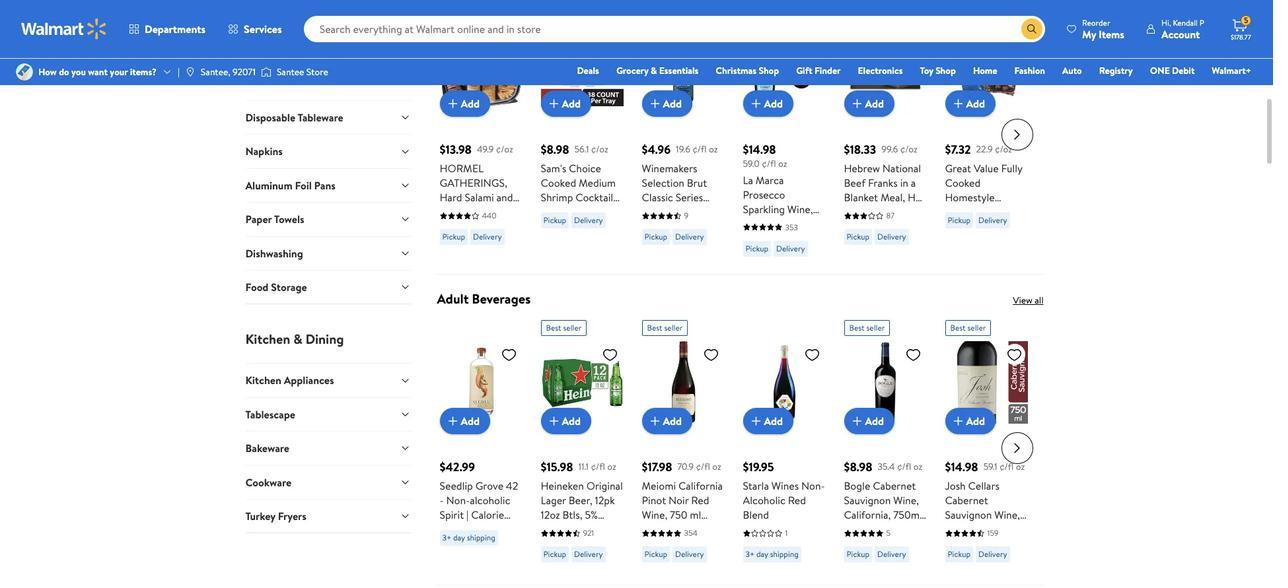 Task type: vqa. For each thing, say whether or not it's contained in the screenshot.


Task type: locate. For each thing, give the bounding box(es) containing it.
$14.98 59.0 ¢/fl oz la marca prosecco sparkling wine, 750ml glass bottle, product of italy
[[743, 142, 826, 260]]

oz for josh
[[1016, 461, 1025, 474]]

santee,
[[201, 65, 230, 79]]

hard
[[440, 190, 462, 205]]

5 inside 5 $178.77
[[1244, 15, 1249, 26]]

¢/fl for $17.98
[[696, 461, 710, 474]]

1 vertical spatial glass
[[844, 523, 868, 537]]

bottle, down pinot
[[642, 523, 673, 537]]

oz up original
[[607, 461, 616, 474]]

glass inside $14.98 59.0 ¢/fl oz la marca prosecco sparkling wine, 750ml glass bottle, product of italy
[[774, 217, 798, 231]]

¢/fl inside $8.98 35.4 ¢/fl oz bogle cabernet sauvignon wine, california, 750ml glass bottle, 14.5% abv, 5- 5oz servings
[[897, 461, 912, 474]]

$19.95 starla wines non- alcoholic red blend
[[743, 459, 825, 523]]

in
[[900, 176, 909, 190]]

add button down christmas shop link on the right of the page
[[743, 91, 794, 117]]

next slide for product carousel list image
[[1001, 119, 1033, 150]]

(frozen) down dog
[[844, 234, 882, 249]]

1 horizontal spatial $8.98
[[844, 459, 873, 476]]

heineken original lager beer, 12pk 12oz btls, 5% alcohol by volume image
[[541, 342, 623, 424]]

add up the '35.4'
[[865, 414, 884, 429]]

oz inside $15.98 11.1 ¢/fl oz heineken original lager beer, 12pk 12oz btls, 5% alcohol by volume
[[607, 461, 616, 474]]

1 horizontal spatial  image
[[185, 67, 195, 77]]

abv inside $17.98 70.9 ¢/fl oz meiomi california pinot noir red wine, 750 ml bottle, 13.5% abv
[[702, 523, 722, 537]]

add to cart image
[[849, 96, 865, 112], [647, 414, 663, 430], [849, 414, 865, 430], [951, 414, 966, 430]]

seller up la marca prosecco sparkling wine, 750ml glass bottle, product of italy image
[[766, 5, 784, 16]]

shop right toy on the top right
[[936, 64, 956, 77]]

1 vertical spatial $14.98
[[945, 459, 978, 476]]

starla wines non- alcoholic red blend image
[[743, 342, 826, 424]]

0 vertical spatial $14.98
[[743, 142, 776, 158]]

¢/oz for $7.32
[[995, 143, 1012, 156]]

pickup left the product
[[746, 243, 769, 254]]

add button up the '35.4'
[[844, 408, 895, 435]]

product group containing $42.99
[[440, 315, 522, 581]]

shipping down 1
[[770, 549, 799, 560]]

1 horizontal spatial (frozen)
[[945, 220, 983, 234]]

la marca prosecco sparkling wine, 750ml glass bottle, product of italy image
[[743, 24, 826, 107]]

hormel gatherings, hard salami and pepperoni with cheese and crackers,  28oz deli party tray image
[[440, 24, 522, 107]]

add to cart image
[[445, 96, 461, 112], [546, 96, 562, 112], [647, 96, 663, 112], [748, 96, 764, 112], [951, 96, 966, 112], [445, 414, 461, 430], [546, 414, 562, 430], [748, 414, 764, 430]]

¢/oz inside $18.33 99.6 ¢/oz hebrew national beef franks in a blanket meal, hot dog snack, 18.4 oz, 32 count (frozen)
[[900, 143, 918, 156]]

essentials
[[659, 64, 699, 77]]

abv inside $4.96 19.6 ¢/fl oz winemakers selection brut classic series spain sparkling wine , 750 ml glass, abv 11.00%
[[671, 234, 691, 249]]

$8.98 up bogle
[[844, 459, 873, 476]]

add to favorites list, seedlip grove 42 - non-alcoholic spirit | calorie free, sugar free | non-alcoholic cocktails | 23.7fl oz (700ml) image
[[501, 347, 517, 364]]

1 horizontal spatial abv
[[702, 523, 722, 537]]

2 shop from the left
[[936, 64, 956, 77]]

christmas shop
[[716, 64, 779, 77]]

josh cellars cabernet sauvignon wine, 750 ml, bottle image
[[945, 342, 1028, 424]]

1 kitchen from the top
[[245, 331, 290, 348]]

1 horizontal spatial $14.98
[[945, 459, 978, 476]]

add to cart image for $17.98
[[647, 414, 663, 430]]

0 horizontal spatial cooked
[[541, 176, 576, 190]]

kitchen inside 'kitchen appliances' dropdown button
[[245, 374, 281, 388]]

turkey fryers button
[[245, 500, 411, 533]]

add for add to cart icon corresponding to winemakers selection brut classic series spain sparkling wine , 750 ml glass, abv 11.00% image
[[663, 96, 682, 111]]

pickup for $8.98 35.4 ¢/fl oz bogle cabernet sauvignon wine, california, 750ml glass bottle, 14.5% abv, 5- 5oz servings
[[847, 549, 870, 560]]

0 vertical spatial $8.98
[[541, 142, 569, 158]]

0 horizontal spatial glass
[[774, 217, 798, 231]]

shop inside toy shop "link"
[[936, 64, 956, 77]]

1 horizontal spatial cabernet
[[945, 494, 988, 508]]

1 vertical spatial 750ml
[[894, 508, 922, 523]]

1 horizontal spatial red
[[788, 494, 806, 508]]

santee, 92071
[[201, 65, 256, 79]]

$8.98 for choice
[[541, 142, 569, 158]]

glass inside $8.98 35.4 ¢/fl oz bogle cabernet sauvignon wine, california, 750ml glass bottle, 14.5% abv, 5- 5oz servings
[[844, 523, 868, 537]]

add button for the 'starla wines non- alcoholic red blend' image
[[743, 408, 794, 435]]

add for sam's choice cooked medium shrimp cocktail ring with sauce, 16 oz image's add to cart icon
[[562, 96, 581, 111]]

walmart image
[[21, 19, 107, 40]]

cabernet up ml,
[[945, 494, 988, 508]]

delivery for $15.98 11.1 ¢/fl oz heineken original lager beer, 12pk 12oz btls, 5% alcohol by volume
[[574, 549, 603, 560]]

ml inside $4.96 19.6 ¢/fl oz winemakers selection brut classic series spain sparkling wine , 750 ml glass, abv 11.00%
[[693, 220, 704, 234]]

¢/oz inside $13.98 49.9 ¢/oz hormel gatherings, hard salami and pepperoni with cheese and crackers,  28oz deli party tray
[[496, 143, 513, 156]]

add button up $19.95
[[743, 408, 794, 435]]

product group containing $19.95
[[743, 315, 826, 580]]

32 inside $7.32 22.9 ¢/oz great value fully cooked homestyle meatballs, 32 oz (frozen)
[[994, 205, 1005, 220]]

& left dining
[[293, 331, 302, 348]]

pickup for $15.98 11.1 ¢/fl oz heineken original lager beer, 12pk 12oz btls, 5% alcohol by volume
[[544, 549, 566, 560]]

cooked up meatballs,
[[945, 176, 981, 190]]

5 left 5-
[[886, 528, 891, 539]]

add to favorites list, sam's choice cooked medium shrimp cocktail ring with sauce, 16 oz image
[[602, 29, 618, 46]]

glass for $14.98
[[774, 217, 798, 231]]

add for add to cart icon associated with the 'starla wines non- alcoholic red blend' image
[[764, 414, 783, 429]]

btls,
[[563, 508, 583, 523]]

add up 59.1
[[966, 414, 985, 429]]

1 ¢/oz from the left
[[496, 143, 513, 156]]

oz inside $14.98 59.0 ¢/fl oz la marca prosecco sparkling wine, 750ml glass bottle, product of italy
[[778, 157, 787, 171]]

1 horizontal spatial bottle,
[[743, 231, 774, 246]]

oz for la
[[778, 157, 787, 171]]

product group containing $15.98
[[541, 315, 623, 580]]

party
[[461, 249, 485, 263]]

$17.98
[[642, 459, 672, 476]]

dog
[[844, 205, 864, 220]]

$14.98 inside $14.98 59.0 ¢/fl oz la marca prosecco sparkling wine, 750ml glass bottle, product of italy
[[743, 142, 776, 158]]

2 horizontal spatial &
[[651, 64, 657, 77]]

0 horizontal spatial store
[[306, 65, 328, 79]]

day left sugar
[[453, 533, 465, 544]]

add button for bogle cabernet sauvignon wine, california, 750ml glass bottle, 14.5% abv, 5- 5oz servings image
[[844, 408, 895, 435]]

¢/oz inside $8.98 56.1 ¢/oz sam's choice cooked medium shrimp cocktail ring with sauce, 16 oz
[[591, 143, 608, 156]]

disposable tableware
[[245, 110, 343, 125]]

5 for 5 $178.77
[[1244, 15, 1249, 26]]

0 vertical spatial glass
[[774, 217, 798, 231]]

kitchen for kitchen & dining
[[245, 331, 290, 348]]

best up heineken original lager beer, 12pk 12oz btls, 5% alcohol by volume image
[[546, 323, 561, 334]]

750 inside the $14.98 59.1 ¢/fl oz josh cellars cabernet sauvignon wine, 750 ml, bottle
[[945, 523, 963, 537]]

2 cooked from the left
[[945, 176, 981, 190]]

best for $17.98
[[647, 323, 663, 334]]

add to cart image for the 'starla wines non- alcoholic red blend' image
[[748, 414, 764, 430]]

cooked up ring
[[541, 176, 576, 190]]

add button for sam's choice cooked medium shrimp cocktail ring with sauce, 16 oz image
[[541, 91, 591, 117]]

 image left how
[[16, 63, 33, 81]]

oz left (700ml) at the bottom
[[440, 566, 450, 581]]

pickup left ,
[[645, 231, 667, 243]]

oz right the '35.4'
[[914, 461, 923, 474]]

california,
[[844, 508, 891, 523]]

bottle, inside $14.98 59.0 ¢/fl oz la marca prosecco sparkling wine, 750ml glass bottle, product of italy
[[743, 231, 774, 246]]

1 horizontal spatial shop
[[936, 64, 956, 77]]

best seller up la marca prosecco sparkling wine, 750ml glass bottle, product of italy image
[[748, 5, 784, 16]]

14.5%
[[844, 537, 869, 552]]

1 vertical spatial day
[[757, 549, 768, 560]]

1 food from the top
[[245, 67, 274, 85]]

seller up bogle cabernet sauvignon wine, california, 750ml glass bottle, 14.5% abv, 5- 5oz servings image
[[867, 323, 885, 334]]

add button down grocery & essentials
[[642, 91, 693, 117]]

0 horizontal spatial abv
[[671, 234, 691, 249]]

ml,
[[965, 523, 979, 537]]

bakeware
[[245, 442, 289, 456]]

kitchen appliances
[[245, 374, 334, 388]]

1 horizontal spatial &
[[346, 67, 355, 85]]

0 horizontal spatial bottle,
[[642, 523, 673, 537]]

fashion link
[[1009, 63, 1051, 78]]

¢/fl inside $15.98 11.1 ¢/fl oz heineken original lager beer, 12pk 12oz btls, 5% alcohol by volume
[[591, 461, 605, 474]]

1 horizontal spatial 750ml
[[894, 508, 922, 523]]

0 horizontal spatial (frozen)
[[844, 234, 882, 249]]

1 vertical spatial ml
[[690, 508, 701, 523]]

ml
[[693, 220, 704, 234], [690, 508, 701, 523]]

2 red from the left
[[788, 494, 806, 508]]

1 vertical spatial 5
[[886, 528, 891, 539]]

abv right 354
[[702, 523, 722, 537]]

add for add to cart image associated with $8.98
[[865, 414, 884, 429]]

cabernet
[[873, 479, 916, 494], [945, 494, 988, 508]]

0 horizontal spatial  image
[[16, 63, 33, 81]]

¢/fl for $15.98
[[591, 461, 605, 474]]

do
[[59, 65, 69, 79]]

$7.32
[[945, 142, 971, 158]]

add button for heineken original lager beer, 12pk 12oz btls, 5% alcohol by volume image
[[541, 408, 591, 435]]

glass
[[774, 217, 798, 231], [844, 523, 868, 537]]

seller up heineken original lager beer, 12pk 12oz btls, 5% alcohol by volume image
[[563, 323, 582, 334]]

$18.33 99.6 ¢/oz hebrew national beef franks in a blanket meal, hot dog snack, 18.4 oz, 32 count (frozen)
[[844, 142, 926, 249]]

add button for great value fully cooked homestyle meatballs, 32 oz (frozen) image
[[945, 91, 996, 117]]

toy
[[920, 64, 934, 77]]

1 horizontal spatial 5
[[1244, 15, 1249, 26]]

all
[[1035, 294, 1044, 307]]

1 horizontal spatial glass
[[844, 523, 868, 537]]

0 vertical spatial kitchen
[[245, 331, 290, 348]]

0 horizontal spatial cabernet
[[873, 479, 916, 494]]

product group containing $13.98
[[440, 0, 522, 269]]

$8.98 inside $8.98 56.1 ¢/oz sam's choice cooked medium shrimp cocktail ring with sauce, 16 oz
[[541, 142, 569, 158]]

750 inside $17.98 70.9 ¢/fl oz meiomi california pinot noir red wine, 750 ml bottle, 13.5% abv
[[670, 508, 688, 523]]

tableware
[[298, 110, 343, 125]]

prosecco
[[743, 187, 785, 202]]

best for $14.98
[[748, 5, 764, 16]]

food storage
[[245, 280, 307, 295]]

add for add to cart image on top of 'josh'
[[966, 414, 985, 429]]

seller up josh cellars cabernet sauvignon wine, 750 ml, bottle 'image'
[[968, 323, 986, 334]]

3+ day shipping down 1
[[746, 549, 799, 560]]

add to favorites list, great value fully cooked homestyle meatballs, 32 oz (frozen) image
[[1007, 29, 1023, 46]]

wine, left noir
[[642, 508, 668, 523]]

$14.98 up marca
[[743, 142, 776, 158]]

storage
[[271, 280, 307, 295]]

gift finder link
[[790, 63, 847, 78]]

by
[[578, 523, 589, 537]]

1 horizontal spatial 3+
[[746, 549, 755, 560]]

add for $18.33's add to cart image
[[865, 96, 884, 111]]

sparkling
[[743, 202, 785, 217], [669, 205, 711, 220]]

sugar
[[465, 523, 491, 537]]

2 horizontal spatial  image
[[261, 65, 272, 79]]

750ml up 5-
[[894, 508, 922, 523]]

best up meiomi california pinot noir red wine, 750 ml bottle, 13.5% abv image
[[647, 323, 663, 334]]

oz inside the $14.98 59.1 ¢/fl oz josh cellars cabernet sauvignon wine, 750 ml, bottle
[[1016, 461, 1025, 474]]

best up great value fully cooked homestyle meatballs, 32 oz (frozen) image
[[951, 5, 966, 16]]

0 horizontal spatial shop
[[759, 64, 779, 77]]

abv
[[671, 234, 691, 249], [702, 523, 722, 537]]

choice
[[569, 161, 601, 176]]

3 ¢/oz from the left
[[900, 143, 918, 156]]

cabernet inside the $14.98 59.1 ¢/fl oz josh cellars cabernet sauvignon wine, 750 ml, bottle
[[945, 494, 988, 508]]

$14.98
[[743, 142, 776, 158], [945, 459, 978, 476]]

¢/fl inside $17.98 70.9 ¢/fl oz meiomi california pinot noir red wine, 750 ml bottle, 13.5% abv
[[696, 461, 710, 474]]

add to favorites list, meiomi california pinot noir red wine, 750 ml bottle, 13.5% abv image
[[703, 347, 719, 364]]

add to favorites list, josh cellars cabernet sauvignon wine, 750 ml, bottle image
[[1007, 347, 1023, 364]]

oz inside $17.98 70.9 ¢/fl oz meiomi california pinot noir red wine, 750 ml bottle, 13.5% abv
[[712, 461, 721, 474]]

750ml inside $8.98 35.4 ¢/fl oz bogle cabernet sauvignon wine, california, 750ml glass bottle, 14.5% abv, 5- 5oz servings
[[894, 508, 922, 523]]

add button up the $42.99
[[440, 408, 490, 435]]

1 horizontal spatial sauvignon
[[945, 508, 992, 523]]

$8.98 up "sam's"
[[541, 142, 569, 158]]

¢/fl
[[693, 143, 707, 156], [762, 157, 776, 171], [591, 461, 605, 474], [696, 461, 710, 474], [897, 461, 912, 474], [1000, 461, 1014, 474]]

wine, inside the $14.98 59.1 ¢/fl oz josh cellars cabernet sauvignon wine, 750 ml, bottle
[[995, 508, 1020, 523]]

1 vertical spatial abv
[[702, 523, 722, 537]]

best up bogle cabernet sauvignon wine, california, 750ml glass bottle, 14.5% abv, 5- 5oz servings image
[[849, 323, 865, 334]]

tablescape button
[[245, 398, 411, 432]]

1 vertical spatial shipping
[[770, 549, 799, 560]]

750 left ml,
[[945, 523, 963, 537]]

dining
[[306, 331, 344, 348]]

3+ day shipping
[[442, 533, 495, 544], [746, 549, 799, 560]]

18.4
[[898, 205, 916, 220]]

¢/oz right 22.9
[[995, 143, 1012, 156]]

0 vertical spatial day
[[453, 533, 465, 544]]

services
[[244, 22, 282, 36]]

sam's choice cooked medium shrimp cocktail ring with sauce, 16 oz image
[[541, 24, 623, 107]]

sauce,
[[586, 205, 616, 220]]

$15.98 11.1 ¢/fl oz heineken original lager beer, 12pk 12oz btls, 5% alcohol by volume
[[541, 459, 623, 552]]

add button up the "$17.98"
[[642, 408, 693, 435]]

add to cart image for hormel gatherings, hard salami and pepperoni with cheese and crackers,  28oz deli party tray "image"
[[445, 96, 461, 112]]

1 vertical spatial 3+ day shipping
[[746, 549, 799, 560]]

kendall
[[1173, 17, 1198, 28]]

2 ¢/oz from the left
[[591, 143, 608, 156]]

49.9
[[477, 143, 494, 156]]

¢/oz inside $7.32 22.9 ¢/oz great value fully cooked homestyle meatballs, 32 oz (frozen)
[[995, 143, 1012, 156]]

add button for josh cellars cabernet sauvignon wine, 750 ml, bottle 'image'
[[945, 408, 996, 435]]

1 red from the left
[[691, 494, 709, 508]]

items
[[1099, 27, 1125, 41]]

 image right the 92071
[[261, 65, 272, 79]]

meatballs,
[[945, 205, 991, 220]]

add down the home
[[966, 96, 985, 111]]

0 vertical spatial 5
[[1244, 15, 1249, 26]]

 image
[[16, 63, 33, 81], [261, 65, 272, 79], [185, 67, 195, 77]]

add button up 59.1
[[945, 408, 996, 435]]

1 vertical spatial kitchen
[[245, 374, 281, 388]]

tablescape
[[245, 408, 295, 422]]

delivery
[[574, 215, 603, 226], [979, 215, 1007, 226], [473, 231, 502, 243], [675, 231, 704, 243], [878, 231, 906, 243], [776, 243, 805, 254], [574, 549, 603, 560], [675, 549, 704, 560], [878, 549, 906, 560], [979, 549, 1007, 560]]

Search search field
[[304, 16, 1045, 42]]

and
[[497, 190, 513, 205], [498, 220, 515, 234]]

1 shop from the left
[[759, 64, 779, 77]]

add button up $15.98
[[541, 408, 591, 435]]

non- inside $19.95 starla wines non- alcoholic red blend
[[802, 479, 825, 494]]

registry link
[[1093, 63, 1139, 78]]

non- right -
[[446, 494, 470, 508]]

(frozen) down homestyle
[[945, 220, 983, 234]]

0 vertical spatial ml
[[693, 220, 704, 234]]

seller up meiomi california pinot noir red wine, 750 ml bottle, 13.5% abv image
[[664, 323, 683, 334]]

oz right 59.1
[[1016, 461, 1025, 474]]

2 food from the top
[[245, 280, 269, 295]]

1 vertical spatial $8.98
[[844, 459, 873, 476]]

0 horizontal spatial &
[[293, 331, 302, 348]]

oz inside $8.98 35.4 ¢/fl oz bogle cabernet sauvignon wine, california, 750ml glass bottle, 14.5% abv, 5- 5oz servings
[[914, 461, 923, 474]]

day down blend
[[757, 549, 768, 560]]

0 vertical spatial 750ml
[[743, 217, 772, 231]]

0 horizontal spatial 750ml
[[743, 217, 772, 231]]

1 horizontal spatial shipping
[[770, 549, 799, 560]]

shop inside christmas shop link
[[759, 64, 779, 77]]

0 horizontal spatial 3+ day shipping
[[442, 533, 495, 544]]

hot
[[908, 190, 926, 205]]

add to favorites list, winemakers selection brut classic series spain sparkling wine , 750 ml glass, abv 11.00% image
[[703, 29, 719, 46]]

$15.98
[[541, 459, 573, 476]]

add to cart image for $18.33
[[849, 96, 865, 112]]

noir
[[669, 494, 689, 508]]

bottle
[[982, 523, 1010, 537]]

32 right oz,
[[859, 220, 871, 234]]

bogle
[[844, 479, 870, 494]]

¢/fl inside $14.98 59.0 ¢/fl oz la marca prosecco sparkling wine, 750ml glass bottle, product of italy
[[762, 157, 776, 171]]

delivery down 159
[[979, 549, 1007, 560]]

add button down deals link
[[541, 91, 591, 117]]

oz up marca
[[778, 157, 787, 171]]

$8.98 inside $8.98 35.4 ¢/fl oz bogle cabernet sauvignon wine, california, 750ml glass bottle, 14.5% abv, 5- 5oz servings
[[844, 459, 873, 476]]

pickup down ml,
[[948, 549, 971, 560]]

product group
[[440, 0, 522, 269], [541, 0, 623, 269], [642, 0, 725, 269], [743, 0, 826, 269], [844, 0, 927, 269], [945, 0, 1028, 269], [440, 315, 522, 581], [541, 315, 623, 580], [642, 315, 725, 580], [743, 315, 826, 580], [844, 315, 927, 580], [945, 315, 1028, 580]]

4 ¢/oz from the left
[[995, 143, 1012, 156]]

add down christmas shop
[[764, 96, 783, 111]]

sparkling down brut
[[669, 205, 711, 220]]

ml right 9 on the right of the page
[[693, 220, 704, 234]]

sparkling inside $14.98 59.0 ¢/fl oz la marca prosecco sparkling wine, 750ml glass bottle, product of italy
[[743, 202, 785, 217]]

add to cart image down christmas shop link on the right of the page
[[748, 96, 764, 112]]

shop for toy shop
[[936, 64, 956, 77]]

best for $8.98
[[849, 323, 865, 334]]

delivery down 921
[[574, 549, 603, 560]]

(frozen) inside $7.32 22.9 ¢/oz great value fully cooked homestyle meatballs, 32 oz (frozen)
[[945, 220, 983, 234]]

¢/oz right 56.1
[[591, 143, 608, 156]]

1 horizontal spatial store
[[358, 67, 390, 85]]

(700ml)
[[452, 566, 489, 581]]

seller up winemakers selection brut classic series spain sparkling wine , 750 ml glass, abv 11.00% image
[[664, 5, 683, 16]]

0 horizontal spatial $14.98
[[743, 142, 776, 158]]

-
[[440, 494, 444, 508]]

0 horizontal spatial 32
[[859, 220, 871, 234]]

oz up california
[[712, 461, 721, 474]]

tray
[[487, 249, 506, 263]]

best seller for $7.32
[[951, 5, 986, 16]]

red right the alcoholic
[[788, 494, 806, 508]]

add to cart image up the "$17.98"
[[647, 414, 663, 430]]

0 vertical spatial 3+ day shipping
[[442, 533, 495, 544]]

bottle, left 353
[[743, 231, 774, 246]]

add up the 11.1 at the bottom left of page
[[562, 414, 581, 429]]

wine, up 159
[[995, 508, 1020, 523]]

32
[[994, 205, 1005, 220], [859, 220, 871, 234]]

food left santee at the left of page
[[245, 67, 274, 85]]

best seller up great value fully cooked homestyle meatballs, 32 oz (frozen) image
[[951, 5, 986, 16]]

oz inside $4.96 19.6 ¢/fl oz winemakers selection brut classic series spain sparkling wine , 750 ml glass, abv 11.00%
[[709, 143, 718, 156]]

national
[[883, 161, 921, 176]]

¢/fl right 59.1
[[1000, 461, 1014, 474]]

bottle, inside $8.98 35.4 ¢/fl oz bogle cabernet sauvignon wine, california, 750ml glass bottle, 14.5% abv, 5- 5oz servings
[[870, 523, 902, 537]]

5 for 5
[[886, 528, 891, 539]]

josh
[[945, 479, 966, 494]]

blend
[[743, 508, 769, 523]]

add up the $42.99
[[461, 414, 480, 429]]

add to cart image down electronics
[[849, 96, 865, 112]]

750ml inside $14.98 59.0 ¢/fl oz la marca prosecco sparkling wine, 750ml glass bottle, product of italy
[[743, 217, 772, 231]]

fashion
[[1015, 64, 1045, 77]]

1 horizontal spatial cooked
[[945, 176, 981, 190]]

& right serve
[[346, 67, 355, 85]]

food inside dropdown button
[[245, 280, 269, 295]]

add up $19.95
[[764, 414, 783, 429]]

5-
[[896, 537, 906, 552]]

1 horizontal spatial 32
[[994, 205, 1005, 220]]

32 right meatballs,
[[994, 205, 1005, 220]]

0 vertical spatial abv
[[671, 234, 691, 249]]

auto
[[1063, 64, 1082, 77]]

food for food storage
[[245, 280, 269, 295]]

ml up 354
[[690, 508, 701, 523]]

store right serve
[[358, 67, 390, 85]]

towels
[[274, 212, 304, 227]]

add to cart image down toy shop
[[951, 96, 966, 112]]

food for food prep, serve & store
[[245, 67, 274, 85]]

shipping down calorie
[[467, 533, 495, 544]]

750 right ,
[[673, 220, 690, 234]]

0 vertical spatial shipping
[[467, 533, 495, 544]]

0 horizontal spatial 3+
[[442, 533, 451, 544]]

 image for how do you want your items?
[[16, 63, 33, 81]]

red inside $17.98 70.9 ¢/fl oz meiomi california pinot noir red wine, 750 ml bottle, 13.5% abv
[[691, 494, 709, 508]]

bottle, inside $17.98 70.9 ¢/fl oz meiomi california pinot noir red wine, 750 ml bottle, 13.5% abv
[[642, 523, 673, 537]]

oz,
[[844, 220, 857, 234]]

1 vertical spatial food
[[245, 280, 269, 295]]

bogle cabernet sauvignon wine, california, 750ml glass bottle, 14.5% abv, 5- 5oz servings image
[[844, 342, 927, 424]]

cooked inside $8.98 56.1 ¢/oz sam's choice cooked medium shrimp cocktail ring with sauce, 16 oz
[[541, 176, 576, 190]]

add to favorites list, bogle cabernet sauvignon wine, california, 750ml glass bottle, 14.5% abv, 5- 5oz servings image
[[906, 347, 921, 364]]

1 horizontal spatial sparkling
[[743, 202, 785, 217]]

serve
[[311, 67, 343, 85]]

$14.98 inside the $14.98 59.1 ¢/fl oz josh cellars cabernet sauvignon wine, 750 ml, bottle
[[945, 459, 978, 476]]

cabernet down the '35.4'
[[873, 479, 916, 494]]

0 vertical spatial 3+
[[442, 533, 451, 544]]

cooked inside $7.32 22.9 ¢/oz great value fully cooked homestyle meatballs, 32 oz (frozen)
[[945, 176, 981, 190]]

view
[[1013, 294, 1033, 307]]

best seller
[[647, 5, 683, 16], [748, 5, 784, 16], [951, 5, 986, 16], [546, 323, 582, 334], [647, 323, 683, 334], [849, 323, 885, 334], [951, 323, 986, 334]]

¢/oz right 49.9
[[496, 143, 513, 156]]

sauvignon inside the $14.98 59.1 ¢/fl oz josh cellars cabernet sauvignon wine, 750 ml, bottle
[[945, 508, 992, 523]]

home
[[973, 64, 998, 77]]

159
[[988, 528, 999, 539]]

delivery down cocktail
[[574, 215, 603, 226]]

add to favorites list, starla wines non- alcoholic red blend image
[[805, 347, 820, 364]]

seedlip grove 42 - non-alcoholic spirit | calorie free, sugar free | non-alcoholic cocktails | 23.7fl oz (700ml) image
[[440, 342, 522, 424]]

best up christmas shop
[[748, 5, 764, 16]]

meiomi california pinot noir red wine, 750 ml bottle, 13.5% abv image
[[642, 342, 725, 424]]

2 kitchen from the top
[[245, 374, 281, 388]]

,
[[668, 220, 670, 234]]

add to cart image up $19.95
[[748, 414, 764, 430]]

add to cart image down grocery & essentials
[[647, 96, 663, 112]]

wine,
[[788, 202, 813, 217], [894, 494, 919, 508], [642, 508, 668, 523], [995, 508, 1020, 523]]

0 vertical spatial food
[[245, 67, 274, 85]]

best seller up bogle cabernet sauvignon wine, california, 750ml glass bottle, 14.5% abv, 5- 5oz servings image
[[849, 323, 885, 334]]

0 horizontal spatial $8.98
[[541, 142, 569, 158]]

0 horizontal spatial red
[[691, 494, 709, 508]]

delivery up tray
[[473, 231, 502, 243]]

0 horizontal spatial 5
[[886, 528, 891, 539]]

classic
[[642, 190, 673, 205]]

alcoholic
[[743, 494, 786, 508]]

shipping
[[467, 533, 495, 544], [770, 549, 799, 560]]

wine, up 353
[[788, 202, 813, 217]]

0 horizontal spatial sauvignon
[[844, 494, 891, 508]]

add to cart image up the $42.99
[[445, 414, 461, 430]]

sam's
[[541, 161, 566, 176]]

add for add to cart icon associated with heineken original lager beer, 12pk 12oz btls, 5% alcohol by volume image
[[562, 414, 581, 429]]

2 horizontal spatial bottle,
[[870, 523, 902, 537]]

add to cart image for great value fully cooked homestyle meatballs, 32 oz (frozen) image
[[951, 96, 966, 112]]

best seller for $15.98
[[546, 323, 582, 334]]

add down essentials
[[663, 96, 682, 111]]

0 horizontal spatial sparkling
[[669, 205, 711, 220]]

1 cooked from the left
[[541, 176, 576, 190]]



Task type: describe. For each thing, give the bounding box(es) containing it.
delivery down 9 on the right of the page
[[675, 231, 704, 243]]

1 vertical spatial and
[[498, 220, 515, 234]]

add to favorites list, hormel gatherings, hard salami and pepperoni with cheese and crackers,  28oz deli party tray image
[[501, 29, 517, 46]]

food storage button
[[245, 270, 411, 304]]

$13.98
[[440, 142, 472, 158]]

pickup for $18.33 99.6 ¢/oz hebrew national beef franks in a blanket meal, hot dog snack, 18.4 oz, 32 count (frozen)
[[847, 231, 870, 243]]

 image for santee, 92071
[[185, 67, 195, 77]]

add to cart image for winemakers selection brut classic series spain sparkling wine , 750 ml glass, abv 11.00% image
[[647, 96, 663, 112]]

32 inside $18.33 99.6 ¢/oz hebrew national beef franks in a blanket meal, hot dog snack, 18.4 oz, 32 count (frozen)
[[859, 220, 871, 234]]

cocktails
[[440, 552, 482, 566]]

delivery for $18.33 99.6 ¢/oz hebrew national beef franks in a blanket meal, hot dog snack, 18.4 oz, 32 count (frozen)
[[878, 231, 906, 243]]

1
[[785, 528, 788, 539]]

pickup for $17.98 70.9 ¢/fl oz meiomi california pinot noir red wine, 750 ml bottle, 13.5% abv
[[645, 549, 667, 560]]

delivery for $17.98 70.9 ¢/fl oz meiomi california pinot noir red wine, 750 ml bottle, 13.5% abv
[[675, 549, 704, 560]]

items?
[[130, 65, 157, 79]]

medium
[[579, 176, 616, 190]]

12pk
[[595, 494, 615, 508]]

$42.99
[[440, 459, 475, 476]]

wine, inside $8.98 35.4 ¢/fl oz bogle cabernet sauvignon wine, california, 750ml glass bottle, 14.5% abv, 5- 5oz servings
[[894, 494, 919, 508]]

blanket
[[844, 190, 878, 205]]

christmas
[[716, 64, 757, 77]]

departments
[[145, 22, 206, 36]]

paper
[[245, 212, 272, 227]]

add to cart image for seedlip grove 42 - non-alcoholic spirit | calorie free, sugar free | non-alcoholic cocktails | 23.7fl oz (700ml) image
[[445, 414, 461, 430]]

(frozen) inside $18.33 99.6 ¢/oz hebrew national beef franks in a blanket meal, hot dog snack, 18.4 oz, 32 count (frozen)
[[844, 234, 882, 249]]

19.6
[[676, 143, 691, 156]]

best up josh cellars cabernet sauvignon wine, 750 ml, bottle 'image'
[[951, 323, 966, 334]]

1 vertical spatial 3+
[[746, 549, 755, 560]]

search icon image
[[1027, 24, 1037, 34]]

hi,
[[1162, 17, 1171, 28]]

¢/oz for $8.98
[[591, 143, 608, 156]]

add button for winemakers selection brut classic series spain sparkling wine , 750 ml glass, abv 11.00% image
[[642, 91, 693, 117]]

¢/fl for $14.98
[[762, 157, 776, 171]]

toy shop link
[[914, 63, 962, 78]]

add to favorites list, la marca prosecco sparkling wine, 750ml glass bottle, product of italy image
[[805, 29, 820, 46]]

next slide for product carousel list image
[[1001, 433, 1033, 465]]

adult
[[437, 290, 469, 308]]

winemakers selection brut classic series spain sparkling wine , 750 ml glass, abv 11.00% image
[[642, 24, 725, 107]]

16
[[541, 220, 550, 234]]

¢/oz for $18.33
[[900, 143, 918, 156]]

22.9
[[976, 143, 993, 156]]

0 horizontal spatial shipping
[[467, 533, 495, 544]]

best seller for $8.98
[[849, 323, 885, 334]]

delivery for $8.98 56.1 ¢/oz sam's choice cooked medium shrimp cocktail ring with sauce, 16 oz
[[574, 215, 603, 226]]

pickup for $14.98 59.0 ¢/fl oz la marca prosecco sparkling wine, 750ml glass bottle, product of italy
[[746, 243, 769, 254]]

product group containing $4.96
[[642, 0, 725, 269]]

add for add to cart icon corresponding to great value fully cooked homestyle meatballs, 32 oz (frozen) image
[[966, 96, 985, 111]]

delivery for $14.98 59.0 ¢/fl oz la marca prosecco sparkling wine, 750ml glass bottle, product of italy
[[776, 243, 805, 254]]

meal,
[[881, 190, 905, 205]]

great value fully cooked homestyle meatballs, 32 oz (frozen) image
[[945, 24, 1028, 107]]

product group containing $18.33
[[844, 0, 927, 269]]

meiomi
[[642, 479, 676, 494]]

oz for meiomi
[[712, 461, 721, 474]]

kitchen appliances button
[[245, 364, 411, 398]]

oz inside $42.99 seedlip grove 42 - non-alcoholic spirit | calorie free, sugar free | non-alcoholic cocktails | 23.7fl oz (700ml)
[[440, 566, 450, 581]]

cookware button
[[245, 466, 411, 500]]

my
[[1082, 27, 1096, 41]]

750ml for $8.98
[[894, 508, 922, 523]]

750ml for $14.98
[[743, 217, 772, 231]]

add button for hebrew national beef franks in a blanket meal, hot dog snack, 18.4 oz, 32 count (frozen) image
[[844, 91, 895, 117]]

pickup for $8.98 56.1 ¢/oz sam's choice cooked medium shrimp cocktail ring with sauce, 16 oz
[[544, 215, 566, 226]]

red inside $19.95 starla wines non- alcoholic red blend
[[788, 494, 806, 508]]

best seller up winemakers selection brut classic series spain sparkling wine , 750 ml glass, abv 11.00% image
[[647, 5, 683, 16]]

Walmart Site-Wide search field
[[304, 16, 1045, 42]]

add button for hormel gatherings, hard salami and pepperoni with cheese and crackers,  28oz deli party tray "image"
[[440, 91, 490, 117]]

best up the grocery & essentials link
[[647, 5, 663, 16]]

oz inside $7.32 22.9 ¢/oz great value fully cooked homestyle meatballs, 32 oz (frozen)
[[1008, 205, 1018, 220]]

$8.98 for bogle
[[844, 459, 873, 476]]

best for $7.32
[[951, 5, 966, 16]]

wine, inside $17.98 70.9 ¢/fl oz meiomi california pinot noir red wine, 750 ml bottle, 13.5% abv
[[642, 508, 668, 523]]

turkey
[[245, 509, 275, 524]]

¢/oz for $13.98
[[496, 143, 513, 156]]

add to cart image for $8.98
[[849, 414, 865, 430]]

hebrew national beef franks in a blanket meal, hot dog snack, 18.4 oz, 32 count (frozen) image
[[844, 24, 927, 107]]

finder
[[815, 64, 841, 77]]

5 $178.77
[[1231, 15, 1251, 42]]

oz inside $8.98 56.1 ¢/oz sam's choice cooked medium shrimp cocktail ring with sauce, 16 oz
[[553, 220, 563, 234]]

add to cart image for la marca prosecco sparkling wine, 750ml glass bottle, product of italy image
[[748, 96, 764, 112]]

departments button
[[118, 13, 217, 45]]

calorie
[[471, 508, 504, 523]]

salami
[[465, 190, 494, 205]]

seller for $17.98
[[664, 323, 683, 334]]

$14.98 for la
[[743, 142, 776, 158]]

spain
[[642, 205, 666, 220]]

oz for bogle
[[914, 461, 923, 474]]

seller for $15.98
[[563, 323, 582, 334]]

with cheese
[[440, 220, 496, 234]]

$19.95
[[743, 459, 774, 476]]

best seller up josh cellars cabernet sauvignon wine, 750 ml, bottle 'image'
[[951, 323, 986, 334]]

bottle, for $14.98
[[743, 231, 774, 246]]

product group containing $17.98
[[642, 315, 725, 580]]

product group containing $7.32
[[945, 0, 1028, 269]]

add button for seedlip grove 42 - non-alcoholic spirit | calorie free, sugar free | non-alcoholic cocktails | 23.7fl oz (700ml) image
[[440, 408, 490, 435]]

42
[[506, 479, 518, 494]]

shop for christmas shop
[[759, 64, 779, 77]]

one debit link
[[1144, 63, 1201, 78]]

$14.98 for josh
[[945, 459, 978, 476]]

| left 23.7fl
[[484, 552, 486, 566]]

& for essentials
[[651, 64, 657, 77]]

0 vertical spatial and
[[497, 190, 513, 205]]

pickup for $7.32 22.9 ¢/oz great value fully cooked homestyle meatballs, 32 oz (frozen)
[[948, 215, 971, 226]]

deals
[[577, 64, 599, 77]]

add for add to cart icon associated with seedlip grove 42 - non-alcoholic spirit | calorie free, sugar free | non-alcoholic cocktails | 23.7fl oz (700ml) image
[[461, 414, 480, 429]]

add to cart image up 'josh'
[[951, 414, 966, 430]]

$8.98 56.1 ¢/oz sam's choice cooked medium shrimp cocktail ring with sauce, 16 oz
[[541, 142, 616, 234]]

disposable
[[245, 110, 295, 125]]

seller for $14.98
[[766, 5, 784, 16]]

cabernet inside $8.98 35.4 ¢/fl oz bogle cabernet sauvignon wine, california, 750ml glass bottle, 14.5% abv, 5- 5oz servings
[[873, 479, 916, 494]]

add to cart image for heineken original lager beer, 12pk 12oz btls, 5% alcohol by volume image
[[546, 414, 562, 430]]

add for hormel gatherings, hard salami and pepperoni with cheese and crackers,  28oz deli party tray "image" add to cart icon
[[461, 96, 480, 111]]

seedlip
[[440, 479, 473, 494]]

free,
[[440, 523, 463, 537]]

gatherings,
[[440, 176, 507, 190]]

$8.98 35.4 ¢/fl oz bogle cabernet sauvignon wine, california, 750ml glass bottle, 14.5% abv, 5- 5oz servings
[[844, 459, 925, 566]]

seller for $7.32
[[968, 5, 986, 16]]

add to favorites list, hebrew national beef franks in a blanket meal, hot dog snack, 18.4 oz, 32 count (frozen) image
[[906, 29, 921, 46]]

921
[[583, 528, 594, 539]]

59.0
[[743, 157, 760, 171]]

gift finder
[[796, 64, 841, 77]]

christmas shop link
[[710, 63, 785, 78]]

shrimp
[[541, 190, 573, 205]]

winemakers
[[642, 161, 698, 176]]

12oz
[[541, 508, 560, 523]]

 image for santee store
[[261, 65, 272, 79]]

1 horizontal spatial day
[[757, 549, 768, 560]]

view all link
[[1013, 294, 1044, 307]]

| right spirit in the bottom of the page
[[467, 508, 469, 523]]

kitchen for kitchen appliances
[[245, 374, 281, 388]]

california
[[679, 479, 723, 494]]

oz for winemakers
[[709, 143, 718, 156]]

ml inside $17.98 70.9 ¢/fl oz meiomi california pinot noir red wine, 750 ml bottle, 13.5% abv
[[690, 508, 701, 523]]

napkins
[[245, 144, 283, 159]]

0 vertical spatial alcoholic
[[470, 494, 510, 508]]

¢/fl inside $4.96 19.6 ¢/fl oz winemakers selection brut classic series spain sparkling wine , 750 ml glass, abv 11.00%
[[693, 143, 707, 156]]

wine
[[642, 220, 665, 234]]

delivery for $8.98 35.4 ¢/fl oz bogle cabernet sauvignon wine, california, 750ml glass bottle, 14.5% abv, 5- 5oz servings
[[878, 549, 906, 560]]

account
[[1162, 27, 1200, 41]]

750 inside $4.96 19.6 ¢/fl oz winemakers selection brut classic series spain sparkling wine , 750 ml glass, abv 11.00%
[[673, 220, 690, 234]]

| right items?
[[178, 65, 180, 79]]

oz for heineken
[[607, 461, 616, 474]]

appliances
[[284, 374, 334, 388]]

best for $15.98
[[546, 323, 561, 334]]

how
[[38, 65, 57, 79]]

disposable tableware button
[[245, 100, 411, 134]]

delivery for $7.32 22.9 ¢/oz great value fully cooked homestyle meatballs, 32 oz (frozen)
[[979, 215, 1007, 226]]

with
[[564, 205, 584, 220]]

add button for meiomi california pinot noir red wine, 750 ml bottle, 13.5% abv image
[[642, 408, 693, 435]]

product
[[777, 231, 813, 246]]

$4.96
[[642, 142, 671, 158]]

franks
[[868, 176, 898, 190]]

99.6
[[882, 143, 898, 156]]

add button for la marca prosecco sparkling wine, 750ml glass bottle, product of italy image
[[743, 91, 794, 117]]

¢/fl for $8.98
[[897, 461, 912, 474]]

bottle, for $8.98
[[870, 523, 902, 537]]

1 vertical spatial alcoholic
[[463, 537, 504, 552]]

add for $17.98's add to cart image
[[663, 414, 682, 429]]

$42.99 seedlip grove 42 - non-alcoholic spirit | calorie free, sugar free | non-alcoholic cocktails | 23.7fl oz (700ml)
[[440, 459, 519, 581]]

wines
[[772, 479, 799, 494]]

seller for $8.98
[[867, 323, 885, 334]]

crackers,
[[440, 234, 483, 249]]

add to favorites list, heineken original lager beer, 12pk 12oz btls, 5% alcohol by volume image
[[602, 347, 618, 364]]

beef
[[844, 176, 866, 190]]

13.5%
[[676, 523, 699, 537]]

best seller for $14.98
[[748, 5, 784, 16]]

& for dining
[[293, 331, 302, 348]]

best seller for $17.98
[[647, 323, 683, 334]]

440
[[482, 210, 497, 221]]

marca
[[756, 173, 784, 187]]

sparkling inside $4.96 19.6 ¢/fl oz winemakers selection brut classic series spain sparkling wine , 750 ml glass, abv 11.00%
[[669, 205, 711, 220]]

glass for $8.98
[[844, 523, 868, 537]]

deals link
[[571, 63, 605, 78]]

original
[[587, 479, 623, 494]]

hi, kendall p account
[[1162, 17, 1205, 41]]

pinot
[[642, 494, 666, 508]]

cocktail
[[576, 190, 613, 205]]

add for add to cart icon associated with la marca prosecco sparkling wine, 750ml glass bottle, product of italy image
[[764, 96, 783, 111]]

starla
[[743, 479, 769, 494]]

bakeware button
[[245, 432, 411, 466]]

0 horizontal spatial day
[[453, 533, 465, 544]]

$17.98 70.9 ¢/fl oz meiomi california pinot noir red wine, 750 ml bottle, 13.5% abv
[[642, 459, 723, 537]]

pickup up 'deli'
[[442, 231, 465, 243]]

italy
[[743, 246, 763, 260]]

sauvignon inside $8.98 35.4 ¢/fl oz bogle cabernet sauvignon wine, california, 750ml glass bottle, 14.5% abv, 5- 5oz servings
[[844, 494, 891, 508]]

56.1
[[575, 143, 589, 156]]

1 horizontal spatial 3+ day shipping
[[746, 549, 799, 560]]

¢/fl inside the $14.98 59.1 ¢/fl oz josh cellars cabernet sauvignon wine, 750 ml, bottle
[[1000, 461, 1014, 474]]

add to cart image for sam's choice cooked medium shrimp cocktail ring with sauce, 16 oz image
[[546, 96, 562, 112]]

non- down spirit in the bottom of the page
[[440, 537, 463, 552]]

| right free
[[517, 523, 519, 537]]

wine, inside $14.98 59.0 ¢/fl oz la marca prosecco sparkling wine, 750ml glass bottle, product of italy
[[788, 202, 813, 217]]

beverages
[[472, 290, 531, 308]]

fully
[[1001, 161, 1023, 176]]



